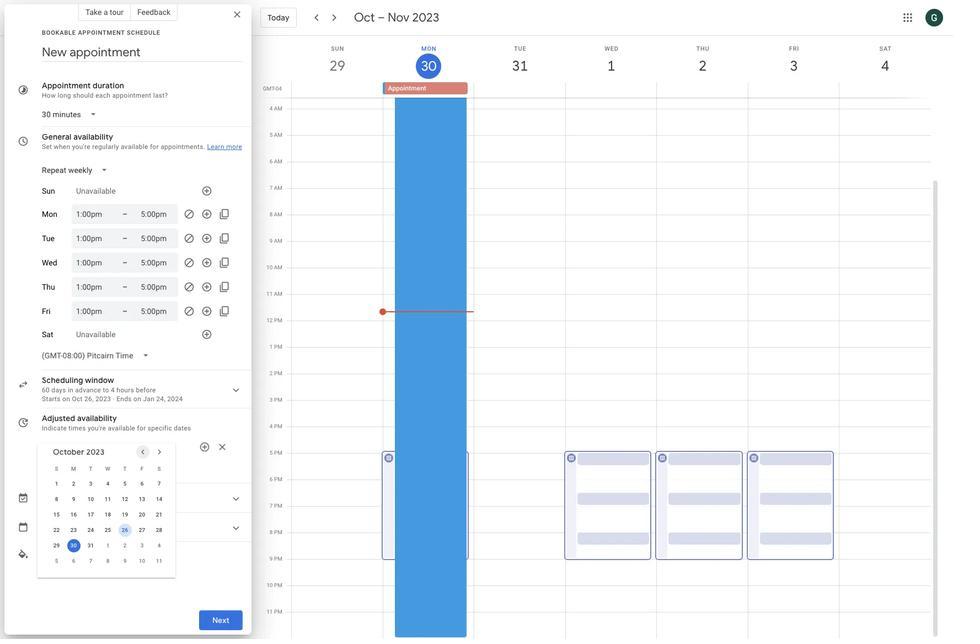 Task type: locate. For each thing, give the bounding box(es) containing it.
0 horizontal spatial 29
[[53, 543, 60, 549]]

1 vertical spatial sun
[[42, 187, 55, 195]]

november 8 element
[[101, 555, 115, 568]]

12 pm from the top
[[274, 609, 283, 615]]

pm down 4 pm
[[274, 450, 283, 456]]

per
[[140, 499, 150, 507]]

pm down 8 pm
[[274, 556, 283, 562]]

t right m
[[89, 466, 92, 472]]

2 60 from the top
[[42, 499, 50, 507]]

am down 9 am
[[274, 264, 283, 270]]

sat
[[880, 45, 892, 52], [42, 330, 53, 339]]

pm down 3 pm
[[274, 423, 283, 429]]

0 horizontal spatial s
[[55, 466, 58, 472]]

0 vertical spatial sat
[[880, 45, 892, 52]]

s right f
[[158, 466, 161, 472]]

appointment for appointment
[[388, 84, 427, 92]]

12 down 11 am
[[267, 317, 273, 323]]

4 am from the top
[[274, 185, 283, 191]]

days
[[52, 386, 66, 394]]

2
[[699, 57, 706, 75], [270, 370, 273, 376], [72, 481, 75, 487], [123, 543, 127, 549]]

november 10 element
[[135, 555, 149, 568]]

11 down 10 am
[[267, 291, 273, 297]]

5 am from the top
[[274, 211, 283, 217]]

0 vertical spatial sun
[[331, 45, 345, 52]]

pm for 3 pm
[[274, 397, 283, 403]]

11 for "november 11" 'element'
[[156, 558, 162, 564]]

unavailable up 'w'
[[97, 443, 137, 451]]

10 pm
[[267, 582, 283, 588]]

november 9 element
[[118, 555, 132, 568]]

0 horizontal spatial fri
[[42, 307, 51, 316]]

unavailable
[[76, 187, 116, 195], [76, 330, 116, 339], [97, 443, 137, 451]]

nov
[[388, 10, 410, 25]]

0 horizontal spatial 12
[[122, 496, 128, 502]]

6 down 30 cell
[[72, 558, 75, 564]]

october 2023
[[53, 447, 105, 457]]

for inside general availability set when you're regularly available for appointments. learn more
[[150, 143, 159, 151]]

8 am from the top
[[274, 291, 283, 297]]

1 horizontal spatial on
[[134, 395, 141, 403]]

0 horizontal spatial oct
[[72, 395, 83, 403]]

11 pm from the top
[[274, 582, 283, 588]]

availability
[[73, 132, 113, 142], [77, 413, 117, 423], [102, 462, 141, 472], [128, 518, 168, 528]]

am up 9 am
[[274, 211, 283, 217]]

0 horizontal spatial tue
[[42, 234, 55, 243]]

1 up 'booked'
[[55, 481, 58, 487]]

11 for 11 element at left
[[105, 496, 111, 502]]

5 down 29 element
[[55, 558, 58, 564]]

8 up 15
[[55, 496, 58, 502]]

0 vertical spatial available
[[121, 143, 148, 151]]

1 vertical spatial unavailable
[[76, 330, 116, 339]]

am for 6 am
[[274, 158, 283, 164]]

duration
[[93, 81, 124, 91]]

when
[[54, 143, 70, 151]]

30 down 23 element
[[71, 543, 77, 549]]

5 up 18
[[105, 499, 108, 507]]

row group
[[48, 476, 168, 569]]

6 up settings
[[141, 481, 144, 487]]

11 inside 11 element
[[105, 496, 111, 502]]

pm up 1 pm
[[274, 317, 283, 323]]

· right time
[[101, 499, 103, 507]]

0 horizontal spatial wed
[[42, 258, 57, 267]]

17 element
[[84, 508, 97, 522]]

8 for 8 am
[[270, 211, 273, 217]]

1 vertical spatial mon
[[42, 210, 57, 219]]

1 vertical spatial 30
[[71, 543, 77, 549]]

1 horizontal spatial oct
[[354, 10, 375, 25]]

13 element
[[135, 493, 149, 506]]

pm up 8 pm
[[274, 503, 283, 509]]

you're
[[72, 143, 90, 151], [88, 424, 106, 432]]

5 for 5 pm
[[270, 450, 273, 456]]

row containing 15
[[48, 507, 168, 523]]

oct down 'in'
[[72, 395, 83, 403]]

30, today element
[[67, 539, 80, 552]]

schedule
[[127, 29, 161, 36]]

60 inside scheduling window 60 days in advance to 4 hours before starts on oct 26, 2023 · ends on jan 24, 2024
[[42, 386, 50, 394]]

0 vertical spatial mon
[[422, 45, 437, 52]]

november 4 element
[[153, 539, 166, 552]]

0 vertical spatial 60
[[42, 386, 50, 394]]

indicate
[[42, 424, 67, 432]]

·
[[113, 395, 115, 403], [101, 499, 103, 507]]

sun inside the sun 29
[[331, 45, 345, 52]]

0 horizontal spatial a
[[72, 462, 77, 472]]

9 pm from the top
[[274, 529, 283, 535]]

on left jan
[[134, 395, 141, 403]]

0 horizontal spatial ·
[[101, 499, 103, 507]]

0 horizontal spatial for
[[115, 518, 126, 528]]

0 horizontal spatial 31
[[88, 543, 94, 549]]

1 horizontal spatial t
[[123, 466, 127, 472]]

learn more link
[[207, 143, 242, 151]]

each
[[96, 92, 110, 99]]

2 vertical spatial unavailable
[[97, 443, 137, 451]]

6 pm
[[270, 476, 283, 482]]

unavailable down start time on fridays text box
[[76, 330, 116, 339]]

10 am
[[267, 264, 283, 270]]

for
[[150, 143, 159, 151], [137, 424, 146, 432], [115, 518, 126, 528]]

15
[[53, 512, 60, 518]]

7 down 6 am
[[270, 185, 273, 191]]

november 1 element
[[101, 539, 115, 552]]

1 horizontal spatial sun
[[331, 45, 345, 52]]

Start time on Mondays text field
[[76, 208, 109, 221]]

None field
[[38, 104, 105, 124], [38, 160, 117, 180], [38, 345, 158, 365], [38, 104, 105, 124], [38, 160, 117, 180], [38, 345, 158, 365]]

starts
[[42, 395, 61, 403]]

wed for wed
[[42, 258, 57, 267]]

november 11 element
[[153, 555, 166, 568]]

12 up 19
[[122, 496, 128, 502]]

– right start time on mondays text box
[[123, 210, 128, 219]]

am
[[274, 105, 283, 111], [274, 132, 283, 138], [274, 158, 283, 164], [274, 185, 283, 191], [274, 211, 283, 217], [274, 238, 283, 244], [274, 264, 283, 270], [274, 291, 283, 297]]

adjusted availability indicate times you're available for specific dates
[[42, 413, 191, 432]]

1 vertical spatial oct
[[72, 395, 83, 403]]

6 for 6 am
[[270, 158, 273, 164]]

27
[[139, 527, 145, 533]]

– for wed
[[123, 258, 128, 267]]

fri for fri
[[42, 307, 51, 316]]

10 pm from the top
[[274, 556, 283, 562]]

mon left start time on mondays text box
[[42, 210, 57, 219]]

5 pm from the top
[[274, 423, 283, 429]]

available down ends
[[108, 424, 135, 432]]

november 6 element
[[67, 555, 80, 568]]

1 horizontal spatial for
[[137, 424, 146, 432]]

bookings
[[110, 499, 139, 507]]

1 vertical spatial sat
[[42, 330, 53, 339]]

1 horizontal spatial wed
[[605, 45, 619, 52]]

appointment up time
[[72, 488, 120, 498]]

unavailable for sun
[[76, 187, 116, 195]]

fri
[[790, 45, 800, 52], [42, 307, 51, 316]]

8 up 9 am
[[270, 211, 273, 217]]

1 vertical spatial available
[[108, 424, 135, 432]]

0 vertical spatial 12
[[267, 317, 273, 323]]

2023 inside scheduling window 60 days in advance to 4 hours before starts on oct 26, 2023 · ends on jan 24, 2024
[[96, 395, 111, 403]]

14 element
[[153, 493, 166, 506]]

am down the 8 am
[[274, 238, 283, 244]]

23 element
[[67, 524, 80, 537]]

am down 04
[[274, 105, 283, 111]]

appointment for appointment duration how long should each appointment last?
[[42, 81, 91, 91]]

1 vertical spatial fri
[[42, 307, 51, 316]]

0 horizontal spatial t
[[89, 466, 92, 472]]

row
[[287, 3, 932, 639], [48, 461, 168, 476], [48, 476, 168, 492], [48, 492, 168, 507], [48, 507, 168, 523], [48, 523, 168, 538], [48, 538, 168, 554], [48, 554, 168, 569]]

30 up the appointment button
[[421, 57, 436, 75]]

s left m
[[55, 466, 58, 472]]

1 vertical spatial tue
[[42, 234, 55, 243]]

am for 11 am
[[274, 291, 283, 297]]

19 element
[[118, 508, 132, 522]]

0 vertical spatial 31
[[512, 57, 528, 75]]

10 down november 3 element
[[139, 558, 145, 564]]

pm for 7 pm
[[274, 503, 283, 509]]

3 pm from the top
[[274, 370, 283, 376]]

cell
[[292, 3, 383, 639], [380, 3, 475, 639], [475, 3, 566, 639], [564, 3, 657, 639], [656, 3, 749, 639], [747, 3, 840, 639], [840, 3, 932, 639], [292, 82, 383, 95], [566, 82, 657, 95], [657, 82, 748, 95], [748, 82, 840, 95], [840, 82, 931, 95]]

settings
[[122, 488, 152, 498]]

availability inside button
[[102, 462, 141, 472]]

7 am from the top
[[274, 264, 283, 270]]

1 horizontal spatial fri
[[790, 45, 800, 52]]

1 vertical spatial 31
[[88, 543, 94, 549]]

tue left start time on tuesdays "text box"
[[42, 234, 55, 243]]

0 vertical spatial you're
[[72, 143, 90, 151]]

for inside dropdown button
[[115, 518, 126, 528]]

7 pm from the top
[[274, 476, 283, 482]]

14
[[156, 496, 162, 502]]

1 horizontal spatial thu
[[697, 45, 710, 52]]

thu left start time on thursdays text field
[[42, 283, 55, 291]]

– left nov
[[378, 10, 385, 25]]

22
[[53, 527, 60, 533]]

a left tour
[[104, 8, 108, 17]]

sat inside grid
[[880, 45, 892, 52]]

4 pm
[[270, 423, 283, 429]]

– left end time on tuesdays text field
[[123, 234, 128, 243]]

1
[[607, 57, 615, 75], [270, 344, 273, 350], [55, 481, 58, 487], [106, 543, 109, 549]]

0 horizontal spatial thu
[[42, 283, 55, 291]]

mon for mon
[[42, 210, 57, 219]]

1 horizontal spatial a
[[104, 8, 108, 17]]

unavailable up start time on mondays text box
[[76, 187, 116, 195]]

1 horizontal spatial appointment
[[388, 84, 427, 92]]

row containing s
[[48, 461, 168, 476]]

sun for sun
[[42, 187, 55, 195]]

12 inside october 2023 grid
[[122, 496, 128, 502]]

0 vertical spatial 29
[[329, 57, 345, 75]]

gmt-04
[[263, 86, 282, 92]]

a left date's at the left bottom of page
[[72, 462, 77, 472]]

6 pm from the top
[[274, 450, 283, 456]]

tue up tuesday, october 31 element
[[514, 45, 527, 52]]

you're for adjusted
[[88, 424, 106, 432]]

24 element
[[84, 524, 97, 537]]

wed up wednesday, november 1 element
[[605, 45, 619, 52]]

5 am
[[270, 132, 283, 138]]

11 element
[[101, 493, 115, 506]]

oct inside scheduling window 60 days in advance to 4 hours before starts on oct 26, 2023 · ends on jan 24, 2024
[[72, 395, 83, 403]]

appointment down duration
[[112, 92, 151, 99]]

1 vertical spatial 29
[[53, 543, 60, 549]]

2 horizontal spatial for
[[150, 143, 159, 151]]

0 vertical spatial tue
[[514, 45, 527, 52]]

fri 3
[[790, 45, 800, 75]]

fri for fri 3
[[790, 45, 800, 52]]

20 element
[[135, 508, 149, 522]]

calendars checked for availability button
[[38, 515, 249, 539]]

11 down 10 pm
[[267, 609, 273, 615]]

am up 7 am
[[274, 158, 283, 164]]

availability inside adjusted availability indicate times you're available for specific dates
[[77, 413, 117, 423]]

9 up 10 am
[[270, 238, 273, 244]]

22 element
[[50, 524, 63, 537]]

11 inside "november 11" 'element'
[[156, 558, 162, 564]]

12
[[267, 317, 273, 323], [122, 496, 128, 502]]

2 am from the top
[[274, 132, 283, 138]]

60
[[42, 386, 50, 394], [42, 499, 50, 507]]

11 for 11 am
[[267, 291, 273, 297]]

0 vertical spatial appointment
[[112, 92, 151, 99]]

3 am from the top
[[274, 158, 283, 164]]

mon inside mon 30
[[422, 45, 437, 52]]

2023
[[413, 10, 440, 25], [96, 395, 111, 403], [86, 447, 105, 457]]

10 up 11 am
[[267, 264, 273, 270]]

0 vertical spatial wed
[[605, 45, 619, 52]]

9 for 9 am
[[270, 238, 273, 244]]

10 up 11 pm
[[267, 582, 273, 588]]

1 vertical spatial wed
[[42, 258, 57, 267]]

· left ends
[[113, 395, 115, 403]]

unavailable for sat
[[76, 330, 116, 339]]

4 inside scheduling window 60 days in advance to 4 hours before starts on oct 26, 2023 · ends on jan 24, 2024
[[111, 386, 115, 394]]

checked
[[81, 518, 113, 528]]

29 inside october 2023 grid
[[53, 543, 60, 549]]

sat 4
[[880, 45, 892, 75]]

7 up 14
[[158, 481, 161, 487]]

min
[[52, 499, 63, 507]]

wed 1
[[605, 45, 619, 75]]

1 vertical spatial 60
[[42, 499, 50, 507]]

1 vertical spatial a
[[72, 462, 77, 472]]

pm for 2 pm
[[274, 370, 283, 376]]

sat for sat 4
[[880, 45, 892, 52]]

scheduling
[[42, 375, 83, 385]]

4 am
[[270, 105, 283, 111]]

mon up monday, october 30, today element
[[422, 45, 437, 52]]

for inside adjusted availability indicate times you're available for specific dates
[[137, 424, 146, 432]]

wed left start time on wednesdays text field
[[42, 258, 57, 267]]

5 inside booked appointment settings 60 min buffer time · 5 bookings per day
[[105, 499, 108, 507]]

day
[[152, 499, 163, 507]]

appointment inside button
[[388, 84, 427, 92]]

11 down november 4 element
[[156, 558, 162, 564]]

1 horizontal spatial 30
[[421, 57, 436, 75]]

gmt-
[[263, 86, 276, 92]]

0 horizontal spatial sun
[[42, 187, 55, 195]]

7
[[270, 185, 273, 191], [158, 481, 161, 487], [270, 503, 273, 509], [89, 558, 92, 564]]

fri left start time on fridays text box
[[42, 307, 51, 316]]

appointment down monday, october 30, today element
[[388, 84, 427, 92]]

25 element
[[101, 524, 115, 537]]

4 pm from the top
[[274, 397, 283, 403]]

sun up sunday, october 29 element
[[331, 45, 345, 52]]

sat for sat
[[42, 330, 53, 339]]

2 pm from the top
[[274, 344, 283, 350]]

sat up saturday, november 4 element
[[880, 45, 892, 52]]

1 horizontal spatial tue
[[514, 45, 527, 52]]

fri up 'friday, november 3' element
[[790, 45, 800, 52]]

tue inside tue 31
[[514, 45, 527, 52]]

t right 'w'
[[123, 466, 127, 472]]

5 pm
[[270, 450, 283, 456]]

am down 6 am
[[274, 185, 283, 191]]

window
[[85, 375, 114, 385]]

24
[[88, 527, 94, 533]]

18 element
[[101, 508, 115, 522]]

13
[[139, 496, 145, 502]]

appointment row
[[286, 82, 940, 98]]

appointment
[[112, 92, 151, 99], [72, 488, 120, 498]]

– right start time on wednesdays text field
[[123, 258, 128, 267]]

9 inside november 9 element
[[123, 558, 127, 564]]

1 horizontal spatial s
[[158, 466, 161, 472]]

2023 right nov
[[413, 10, 440, 25]]

pm down the "9 pm"
[[274, 582, 283, 588]]

am up 12 pm
[[274, 291, 283, 297]]

12 element
[[118, 493, 132, 506]]

1 horizontal spatial ·
[[113, 395, 115, 403]]

saturday, november 4 element
[[873, 54, 899, 79]]

am for 8 am
[[274, 211, 283, 217]]

0 horizontal spatial on
[[62, 395, 70, 403]]

mon for mon 30
[[422, 45, 437, 52]]

1 am from the top
[[274, 105, 283, 111]]

pm down 10 pm
[[274, 609, 283, 615]]

– left end time on thursdays text field
[[123, 283, 128, 291]]

10 up 17 in the left of the page
[[88, 496, 94, 502]]

2 on from the left
[[134, 395, 141, 403]]

20
[[139, 512, 145, 518]]

10 inside 'element'
[[139, 558, 145, 564]]

am up 6 am
[[274, 132, 283, 138]]

– for fri
[[123, 307, 128, 316]]

5 up 6 am
[[270, 132, 273, 138]]

1 vertical spatial appointment
[[72, 488, 120, 498]]

Start time on Wednesdays text field
[[76, 256, 109, 269]]

you're inside general availability set when you're regularly available for appointments. learn more
[[72, 143, 90, 151]]

thu up the thursday, november 2 element
[[697, 45, 710, 52]]

available right the regularly
[[121, 143, 148, 151]]

5
[[270, 132, 273, 138], [270, 450, 273, 456], [123, 481, 127, 487], [105, 499, 108, 507], [55, 558, 58, 564]]

0 vertical spatial ·
[[113, 395, 115, 403]]

regularly
[[92, 143, 119, 151]]

thu for thu 2
[[697, 45, 710, 52]]

0 horizontal spatial appointment
[[42, 81, 91, 91]]

8 down november 1 element
[[106, 558, 109, 564]]

21 element
[[153, 508, 166, 522]]

today
[[268, 13, 290, 23]]

3
[[790, 57, 798, 75], [270, 397, 273, 403], [89, 481, 92, 487], [141, 543, 144, 549]]

last?
[[153, 92, 168, 99]]

2 vertical spatial 2023
[[86, 447, 105, 457]]

oct left nov
[[354, 10, 375, 25]]

6 up 7 pm
[[270, 476, 273, 482]]

Add title text field
[[42, 44, 243, 61]]

oct
[[354, 10, 375, 25], [72, 395, 83, 403]]

1 vertical spatial 12
[[122, 496, 128, 502]]

1 vertical spatial for
[[137, 424, 146, 432]]

– left end time on fridays 'text box'
[[123, 307, 128, 316]]

thu for thu
[[42, 283, 55, 291]]

tue for tue 31
[[514, 45, 527, 52]]

pm up 7 pm
[[274, 476, 283, 482]]

pm down 7 pm
[[274, 529, 283, 535]]

60 left min at the left
[[42, 499, 50, 507]]

1 horizontal spatial sat
[[880, 45, 892, 52]]

1 up 'appointment' row
[[607, 57, 615, 75]]

0 vertical spatial unavailable
[[76, 187, 116, 195]]

0 horizontal spatial sat
[[42, 330, 53, 339]]

grid containing 29
[[256, 3, 940, 639]]

0 vertical spatial 2023
[[413, 10, 440, 25]]

Start time on Thursdays text field
[[76, 280, 109, 294]]

you're right when at the top of page
[[72, 143, 90, 151]]

november 2 element
[[118, 539, 132, 552]]

times
[[69, 424, 86, 432]]

0 vertical spatial 30
[[421, 57, 436, 75]]

11
[[267, 291, 273, 297], [105, 496, 111, 502], [156, 558, 162, 564], [267, 609, 273, 615]]

1 vertical spatial you're
[[88, 424, 106, 432]]

6 up 7 am
[[270, 158, 273, 164]]

1 horizontal spatial 29
[[329, 57, 345, 75]]

a for take
[[104, 8, 108, 17]]

1 s from the left
[[55, 466, 58, 472]]

on down 'in'
[[62, 395, 70, 403]]

0 horizontal spatial 30
[[71, 543, 77, 549]]

0 vertical spatial fri
[[790, 45, 800, 52]]

scheduling window 60 days in advance to 4 hours before starts on oct 26, 2023 · ends on jan 24, 2024
[[42, 375, 183, 403]]

60 up starts
[[42, 386, 50, 394]]

appointment inside appointment duration how long should each appointment last?
[[42, 81, 91, 91]]

on
[[62, 395, 70, 403], [134, 395, 141, 403]]

sat up scheduling at the bottom left
[[42, 330, 53, 339]]

pm down 2 pm
[[274, 397, 283, 403]]

1 horizontal spatial mon
[[422, 45, 437, 52]]

row containing 5
[[48, 554, 168, 569]]

appointment up long
[[42, 81, 91, 91]]

2 vertical spatial for
[[115, 518, 126, 528]]

4
[[881, 57, 889, 75], [270, 105, 273, 111], [111, 386, 115, 394], [270, 423, 273, 429], [106, 481, 109, 487], [158, 543, 161, 549]]

– for tue
[[123, 234, 128, 243]]

wed
[[605, 45, 619, 52], [42, 258, 57, 267]]

6
[[270, 158, 273, 164], [270, 476, 273, 482], [141, 481, 144, 487], [72, 558, 75, 564]]

8 inside november 8 element
[[106, 558, 109, 564]]

1 horizontal spatial 12
[[267, 317, 273, 323]]

wednesday, november 1 element
[[599, 54, 624, 79]]

0 vertical spatial for
[[150, 143, 159, 151]]

8 down 7 pm
[[270, 529, 273, 535]]

3 inside fri 3
[[790, 57, 798, 75]]

you're right times
[[88, 424, 106, 432]]

1 pm from the top
[[274, 317, 283, 323]]

you're inside adjusted availability indicate times you're available for specific dates
[[88, 424, 106, 432]]

0 vertical spatial a
[[104, 8, 108, 17]]

6 am from the top
[[274, 238, 283, 244]]

1 vertical spatial ·
[[101, 499, 103, 507]]

sun down set on the top of the page
[[42, 187, 55, 195]]

5 for the november 5 element
[[55, 558, 58, 564]]

5 up settings
[[123, 481, 127, 487]]

11 am
[[267, 291, 283, 297]]

8 pm from the top
[[274, 503, 283, 509]]

6 for 6 pm
[[270, 476, 273, 482]]

9 up 10 pm
[[270, 556, 273, 562]]

11 up 18
[[105, 496, 111, 502]]

0 horizontal spatial mon
[[42, 210, 57, 219]]

1 60 from the top
[[42, 386, 50, 394]]

End time on Tuesdays text field
[[141, 232, 174, 245]]

1 vertical spatial 2023
[[96, 395, 111, 403]]

1 horizontal spatial 31
[[512, 57, 528, 75]]

2023 down to
[[96, 395, 111, 403]]

End time on Fridays text field
[[141, 305, 174, 318]]

1 vertical spatial thu
[[42, 283, 55, 291]]

tue 31
[[512, 45, 528, 75]]

grid
[[256, 3, 940, 639]]

s
[[55, 466, 58, 472], [158, 466, 161, 472]]

pm up 2 pm
[[274, 344, 283, 350]]

5 down 4 pm
[[270, 450, 273, 456]]

next
[[212, 615, 230, 625]]

7 down 31 element
[[89, 558, 92, 564]]

0 vertical spatial thu
[[697, 45, 710, 52]]



Task type: describe. For each thing, give the bounding box(es) containing it.
10 for 10 pm
[[267, 582, 273, 588]]

pm for 5 pm
[[274, 450, 283, 456]]

am for 9 am
[[274, 238, 283, 244]]

october 2023 grid
[[48, 461, 168, 569]]

8 pm
[[270, 529, 283, 535]]

availability inside dropdown button
[[128, 518, 168, 528]]

17
[[88, 512, 94, 518]]

before
[[136, 386, 156, 394]]

pm for 4 pm
[[274, 423, 283, 429]]

feedback
[[137, 8, 171, 17]]

1 on from the left
[[62, 395, 70, 403]]

2 inside the thu 2
[[699, 57, 706, 75]]

change a date's availability
[[42, 462, 141, 472]]

Start time on Fridays text field
[[76, 305, 109, 318]]

2 pm
[[270, 370, 283, 376]]

tuesday, october 31 element
[[508, 54, 533, 79]]

0 vertical spatial oct
[[354, 10, 375, 25]]

learn
[[207, 143, 225, 151]]

row group containing 1
[[48, 476, 168, 569]]

3 pm
[[270, 397, 283, 403]]

bookable appointment schedule
[[42, 29, 161, 36]]

pm for 12 pm
[[274, 317, 283, 323]]

6 am
[[270, 158, 283, 164]]

9 for november 9 element
[[123, 558, 127, 564]]

row containing 1
[[48, 476, 168, 492]]

04
[[276, 86, 282, 92]]

long
[[58, 92, 71, 99]]

4 inside the sat 4
[[881, 57, 889, 75]]

– for thu
[[123, 283, 128, 291]]

oct – nov 2023
[[354, 10, 440, 25]]

monday, october 30, today element
[[416, 54, 442, 79]]

am for 4 am
[[274, 105, 283, 111]]

november 5 element
[[50, 555, 63, 568]]

11 for 11 pm
[[267, 609, 273, 615]]

change
[[42, 462, 70, 472]]

6 for 'november 6' element
[[72, 558, 75, 564]]

row containing 8
[[48, 492, 168, 507]]

color
[[42, 549, 62, 559]]

End time on Wednesdays text field
[[141, 256, 174, 269]]

31 inside october 2023 grid
[[88, 543, 94, 549]]

ends
[[117, 395, 132, 403]]

12 for 12 pm
[[267, 317, 273, 323]]

pm for 6 pm
[[274, 476, 283, 482]]

8 for 8 pm
[[270, 529, 273, 535]]

pm for 11 pm
[[274, 609, 283, 615]]

9 up 16 on the left
[[72, 496, 75, 502]]

advance
[[75, 386, 101, 394]]

booked
[[42, 488, 70, 498]]

24,
[[156, 395, 166, 403]]

· inside scheduling window 60 days in advance to 4 hours before starts on oct 26, 2023 · ends on jan 24, 2024
[[113, 395, 115, 403]]

23
[[71, 527, 77, 533]]

booked appointment settings 60 min buffer time · 5 bookings per day
[[42, 488, 163, 507]]

1 down 25 element
[[106, 543, 109, 549]]

7 for 7 pm
[[270, 503, 273, 509]]

12 for 12
[[122, 496, 128, 502]]

buffer
[[65, 499, 84, 507]]

16 element
[[67, 508, 80, 522]]

row containing 22
[[48, 523, 168, 538]]

wed for wed 1
[[605, 45, 619, 52]]

specific
[[148, 424, 172, 432]]

9 pm
[[270, 556, 283, 562]]

november 7 element
[[84, 555, 97, 568]]

9 for 9 pm
[[270, 556, 273, 562]]

10 element
[[84, 493, 97, 506]]

7 for 7 am
[[270, 185, 273, 191]]

1 pm
[[270, 344, 283, 350]]

tue for tue
[[42, 234, 55, 243]]

take a tour
[[85, 8, 124, 17]]

30 inside mon 30
[[421, 57, 436, 75]]

28 element
[[153, 524, 166, 537]]

next button
[[199, 607, 243, 634]]

7 am
[[270, 185, 283, 191]]

thursday, november 2 element
[[690, 54, 716, 79]]

am for 5 am
[[274, 132, 283, 138]]

dates
[[174, 424, 191, 432]]

Date text field
[[42, 440, 86, 454]]

change a date's availability button
[[38, 457, 146, 477]]

2 s from the left
[[158, 466, 161, 472]]

Start time on Tuesdays text field
[[76, 232, 109, 245]]

26 cell
[[116, 523, 134, 538]]

should
[[73, 92, 94, 99]]

general availability set when you're regularly available for appointments. learn more
[[42, 132, 242, 151]]

time
[[85, 499, 99, 507]]

how
[[42, 92, 56, 99]]

take
[[85, 8, 102, 17]]

m
[[71, 466, 76, 472]]

pm for 10 pm
[[274, 582, 283, 588]]

12 pm
[[267, 317, 283, 323]]

calendars checked for availability
[[42, 518, 168, 528]]

am for 7 am
[[274, 185, 283, 191]]

18
[[105, 512, 111, 518]]

tour
[[110, 8, 124, 17]]

10 for 10 am
[[267, 264, 273, 270]]

thu 2
[[697, 45, 710, 75]]

27 element
[[135, 524, 149, 537]]

7 pm
[[270, 503, 283, 509]]

appointment duration how long should each appointment last?
[[42, 81, 168, 99]]

26 element
[[118, 524, 132, 537]]

pm for 9 pm
[[274, 556, 283, 562]]

friday, november 3 element
[[782, 54, 807, 79]]

30 inside "element"
[[71, 543, 77, 549]]

available inside adjusted availability indicate times you're available for specific dates
[[108, 424, 135, 432]]

row containing 29
[[48, 538, 168, 554]]

10 for november 10 'element'
[[139, 558, 145, 564]]

7 for november 7 element
[[89, 558, 92, 564]]

hours
[[117, 386, 134, 394]]

2 inside november 2 element
[[123, 543, 127, 549]]

9 am
[[270, 238, 283, 244]]

15 element
[[50, 508, 63, 522]]

21
[[156, 512, 162, 518]]

october
[[53, 447, 84, 457]]

2024
[[167, 395, 183, 403]]

5 for 5 am
[[270, 132, 273, 138]]

appointment inside booked appointment settings 60 min buffer time · 5 bookings per day
[[72, 488, 120, 498]]

End time on Thursdays text field
[[141, 280, 174, 294]]

adjusted
[[42, 413, 75, 423]]

date's
[[78, 462, 100, 472]]

sunday, october 29 element
[[325, 54, 350, 79]]

sun 29
[[329, 45, 345, 75]]

26,
[[84, 395, 94, 403]]

mon 30
[[421, 45, 437, 75]]

availability inside general availability set when you're regularly available for appointments. learn more
[[73, 132, 113, 142]]

take a tour button
[[78, 3, 131, 21]]

29 element
[[50, 539, 63, 552]]

End time on Mondays text field
[[141, 208, 174, 221]]

19
[[122, 512, 128, 518]]

am for 10 am
[[274, 264, 283, 270]]

to
[[103, 386, 109, 394]]

2 t from the left
[[123, 466, 127, 472]]

w
[[105, 466, 110, 472]]

25
[[105, 527, 111, 533]]

set
[[42, 143, 52, 151]]

26
[[122, 527, 128, 533]]

· inside booked appointment settings 60 min buffer time · 5 bookings per day
[[101, 499, 103, 507]]

10 for 10 element
[[88, 496, 94, 502]]

calendars
[[42, 518, 79, 528]]

pm for 8 pm
[[274, 529, 283, 535]]

1 down 12 pm
[[270, 344, 273, 350]]

appointment inside appointment duration how long should each appointment last?
[[112, 92, 151, 99]]

available inside general availability set when you're regularly available for appointments. learn more
[[121, 143, 148, 151]]

8 for november 8 element
[[106, 558, 109, 564]]

8 am
[[270, 211, 283, 217]]

you're for general
[[72, 143, 90, 151]]

general
[[42, 132, 72, 142]]

– for mon
[[123, 210, 128, 219]]

a for change
[[72, 462, 77, 472]]

11 pm
[[267, 609, 283, 615]]

sun for sun 29
[[331, 45, 345, 52]]

appointment button
[[385, 82, 468, 94]]

31 element
[[84, 539, 97, 552]]

30 cell
[[65, 538, 82, 554]]

pm for 1 pm
[[274, 344, 283, 350]]

appointments.
[[161, 143, 205, 151]]

appointment
[[78, 29, 125, 36]]

in
[[68, 386, 73, 394]]

60 inside booked appointment settings 60 min buffer time · 5 bookings per day
[[42, 499, 50, 507]]

november 3 element
[[135, 539, 149, 552]]

more
[[226, 143, 242, 151]]

today button
[[261, 4, 297, 31]]

1 t from the left
[[89, 466, 92, 472]]

1 inside wed 1
[[607, 57, 615, 75]]



Task type: vqa. For each thing, say whether or not it's contained in the screenshot.
June 4 Element
no



